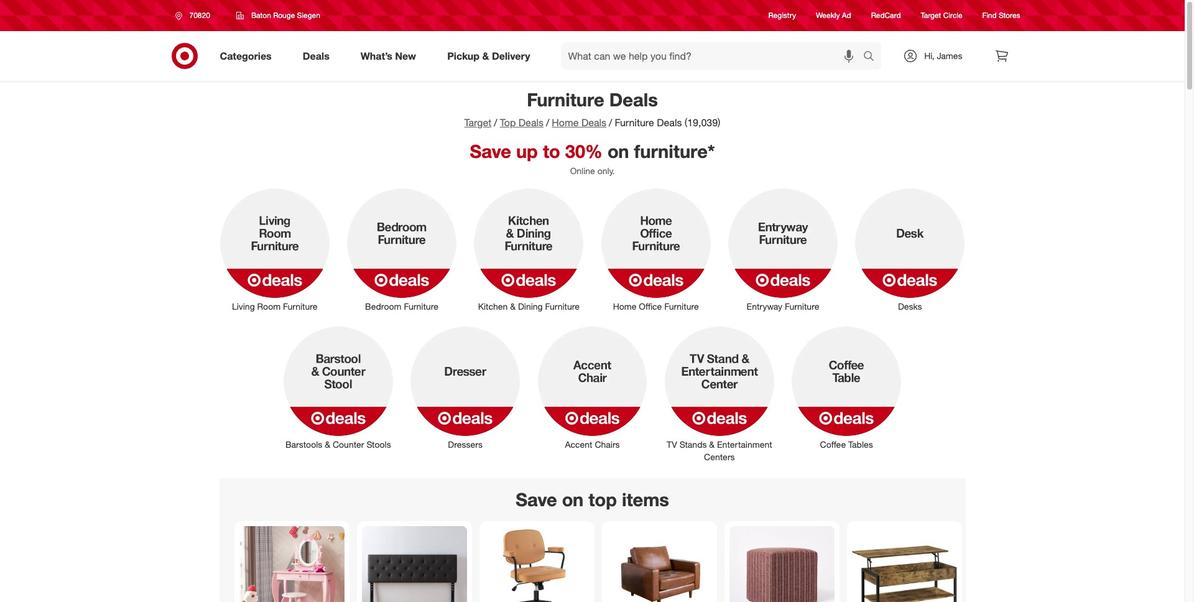 Task type: locate. For each thing, give the bounding box(es) containing it.
furniture right bedroom
[[404, 301, 439, 312]]

&
[[483, 50, 489, 62], [510, 301, 516, 312], [325, 439, 330, 450], [710, 439, 715, 450]]

baton
[[251, 11, 271, 20]]

what's
[[361, 50, 393, 62]]

kitchen & dining furniture link
[[466, 186, 593, 313]]

on
[[608, 140, 629, 162], [562, 489, 584, 511]]

home up to
[[552, 116, 579, 129]]

furniture*
[[634, 140, 715, 162]]

james
[[937, 50, 963, 61]]

entertainment
[[717, 439, 773, 450]]

find
[[983, 11, 997, 20]]

furniture up home deals link at the top of page
[[527, 88, 605, 111]]

1 horizontal spatial save
[[516, 489, 557, 511]]

online
[[570, 166, 595, 176]]

dressers
[[448, 439, 483, 450]]

target left top
[[465, 116, 492, 129]]

1 vertical spatial target
[[465, 116, 492, 129]]

0 vertical spatial target
[[921, 11, 942, 20]]

target circle
[[921, 11, 963, 20]]

siegen
[[297, 11, 320, 20]]

search button
[[858, 42, 888, 72]]

chairs
[[595, 439, 620, 450]]

registry
[[769, 11, 796, 20]]

items
[[622, 489, 669, 511]]

home inside furniture deals target / top deals / home deals / furniture deals (19,039)
[[552, 116, 579, 129]]

1 vertical spatial on
[[562, 489, 584, 511]]

desks
[[898, 301, 923, 312]]

new
[[395, 50, 416, 62]]

yaheetech lift top coffee table with pop up hidden compartment and open storage shelf for home, living room image
[[852, 526, 957, 602]]

save up to 30% on furniture* online only.
[[470, 140, 715, 176]]

& up centers
[[710, 439, 715, 450]]

furniture right room
[[283, 301, 318, 312]]

office
[[639, 301, 662, 312]]

emmie adjustable upholstered headboard with diamond tufting - brookside home image
[[362, 526, 467, 602]]

furniture deals target / top deals / home deals / furniture deals (19,039)
[[465, 88, 721, 129]]

0 horizontal spatial save
[[470, 140, 511, 162]]

pickup & delivery link
[[437, 42, 546, 70]]

1 vertical spatial save
[[516, 489, 557, 511]]

up
[[516, 140, 538, 162]]

1 / from the left
[[494, 116, 498, 129]]

save inside carousel region
[[516, 489, 557, 511]]

hi, james
[[925, 50, 963, 61]]

0 horizontal spatial target
[[465, 116, 492, 129]]

(19,039)
[[685, 116, 721, 129]]

find stores link
[[983, 10, 1021, 21]]

/
[[494, 116, 498, 129], [546, 116, 550, 129], [609, 116, 613, 129]]

1 horizontal spatial home
[[613, 301, 637, 312]]

1 vertical spatial home
[[613, 301, 637, 312]]

/ right home deals link at the top of page
[[609, 116, 613, 129]]

home office furniture
[[613, 301, 699, 312]]

living room furniture link
[[211, 186, 338, 313]]

hi,
[[925, 50, 935, 61]]

furniture right office
[[665, 301, 699, 312]]

what's new link
[[350, 42, 432, 70]]

deals
[[303, 50, 330, 62], [610, 88, 658, 111], [519, 116, 544, 129], [582, 116, 607, 129], [657, 116, 682, 129]]

home left office
[[613, 301, 637, 312]]

/ left top
[[494, 116, 498, 129]]

& left counter
[[325, 439, 330, 450]]

kitchen
[[478, 301, 508, 312]]

& left dining in the left bottom of the page
[[510, 301, 516, 312]]

stools
[[367, 439, 391, 450]]

home
[[552, 116, 579, 129], [613, 301, 637, 312]]

furniture right entryway
[[785, 301, 820, 312]]

/ right top deals link
[[546, 116, 550, 129]]

furniture up the furniture*
[[615, 116, 654, 129]]

target left the circle on the right of the page
[[921, 11, 942, 20]]

top
[[589, 489, 617, 511]]

& for kitchen
[[510, 301, 516, 312]]

1 horizontal spatial target
[[921, 11, 942, 20]]

coffee
[[820, 439, 846, 450]]

save
[[470, 140, 511, 162], [516, 489, 557, 511]]

only.
[[598, 166, 615, 176]]

save inside 'save up to 30% on furniture* online only.'
[[470, 140, 511, 162]]

furniture
[[527, 88, 605, 111], [615, 116, 654, 129], [283, 301, 318, 312], [404, 301, 439, 312], [545, 301, 580, 312], [665, 301, 699, 312], [785, 301, 820, 312]]

on left top
[[562, 489, 584, 511]]

1 horizontal spatial /
[[546, 116, 550, 129]]

redcard
[[872, 11, 901, 20]]

save for save on top items
[[516, 489, 557, 511]]

& right pickup
[[483, 50, 489, 62]]

0 vertical spatial home
[[552, 116, 579, 129]]

target inside furniture deals target / top deals / home deals / furniture deals (19,039)
[[465, 116, 492, 129]]

delivery
[[492, 50, 530, 62]]

1 horizontal spatial on
[[608, 140, 629, 162]]

0 horizontal spatial on
[[562, 489, 584, 511]]

weekly
[[816, 11, 840, 20]]

on up only.
[[608, 140, 629, 162]]

0 horizontal spatial home
[[552, 116, 579, 129]]

2 horizontal spatial /
[[609, 116, 613, 129]]

coffee tables link
[[783, 324, 910, 451]]

target
[[921, 11, 942, 20], [465, 116, 492, 129]]

0 vertical spatial on
[[608, 140, 629, 162]]

0 horizontal spatial /
[[494, 116, 498, 129]]

2 / from the left
[[546, 116, 550, 129]]

0 vertical spatial save
[[470, 140, 511, 162]]



Task type: describe. For each thing, give the bounding box(es) containing it.
accent chairs link
[[529, 324, 656, 451]]

weekly ad
[[816, 11, 852, 20]]

& for barstools
[[325, 439, 330, 450]]

search
[[858, 51, 888, 63]]

bedroom furniture
[[365, 301, 439, 312]]

baton rouge siegen button
[[228, 4, 328, 27]]

centers
[[704, 452, 735, 462]]

top deals link
[[500, 116, 544, 129]]

What can we help you find? suggestions appear below search field
[[561, 42, 867, 70]]

what's new
[[361, 50, 416, 62]]

baton rouge siegen
[[251, 11, 320, 20]]

entryway furniture link
[[720, 186, 847, 313]]

accent chairs
[[565, 439, 620, 450]]

costway kid vanity table stool set with adjustable mirror storage drawer makeup pink image
[[239, 526, 344, 602]]

& inside tv stands & entertainment centers
[[710, 439, 715, 450]]

30%
[[565, 140, 603, 162]]

tv
[[667, 439, 678, 450]]

tv stands & entertainment centers link
[[656, 324, 783, 464]]

hobbes mid-century leather armchair - abbyson living image
[[607, 526, 712, 602]]

categories
[[220, 50, 272, 62]]

target link
[[465, 116, 492, 129]]

stands
[[680, 439, 707, 450]]

save on top items
[[516, 489, 669, 511]]

dining
[[518, 301, 543, 312]]

target inside target circle link
[[921, 11, 942, 20]]

70820
[[189, 11, 210, 20]]

furniture right dining in the left bottom of the page
[[545, 301, 580, 312]]

tv stands & entertainment centers
[[667, 439, 773, 462]]

home deals link
[[552, 116, 607, 129]]

accent
[[565, 439, 593, 450]]

pickup & delivery
[[447, 50, 530, 62]]

redcard link
[[872, 10, 901, 21]]

circle
[[944, 11, 963, 20]]

70820 button
[[167, 4, 223, 27]]

desks link
[[847, 186, 974, 313]]

save for save up to 30% on furniture* online only.
[[470, 140, 511, 162]]

lynwood square upholstered cube ottoman - threshold™ designed with studio mcgee image
[[730, 526, 835, 602]]

stores
[[999, 11, 1021, 20]]

living
[[232, 301, 255, 312]]

room
[[257, 301, 281, 312]]

categories link
[[209, 42, 287, 70]]

costway pu leather office chair adjustable swivel leisure desk chair w/ armrest image
[[484, 526, 590, 602]]

living room furniture
[[232, 301, 318, 312]]

dressers link
[[402, 324, 529, 451]]

3 / from the left
[[609, 116, 613, 129]]

furniture inside 'link'
[[665, 301, 699, 312]]

on inside 'save up to 30% on furniture* online only.'
[[608, 140, 629, 162]]

deals link
[[292, 42, 345, 70]]

& for pickup
[[483, 50, 489, 62]]

coffee tables
[[820, 439, 873, 450]]

weekly ad link
[[816, 10, 852, 21]]

bedroom furniture link
[[338, 186, 466, 313]]

home inside 'link'
[[613, 301, 637, 312]]

bedroom
[[365, 301, 402, 312]]

carousel region
[[219, 479, 966, 602]]

counter
[[333, 439, 364, 450]]

on inside carousel region
[[562, 489, 584, 511]]

entryway furniture
[[747, 301, 820, 312]]

kitchen & dining furniture
[[478, 301, 580, 312]]

find stores
[[983, 11, 1021, 20]]

ad
[[842, 11, 852, 20]]

tables
[[849, 439, 873, 450]]

barstools
[[286, 439, 323, 450]]

home office furniture link
[[593, 186, 720, 313]]

registry link
[[769, 10, 796, 21]]

barstools & counter stools
[[286, 439, 391, 450]]

target circle link
[[921, 10, 963, 21]]

to
[[543, 140, 560, 162]]

pickup
[[447, 50, 480, 62]]

top
[[500, 116, 516, 129]]

rouge
[[273, 11, 295, 20]]

entryway
[[747, 301, 783, 312]]

barstools & counter stools link
[[275, 324, 402, 451]]



Task type: vqa. For each thing, say whether or not it's contained in the screenshot.
Home to the left
yes



